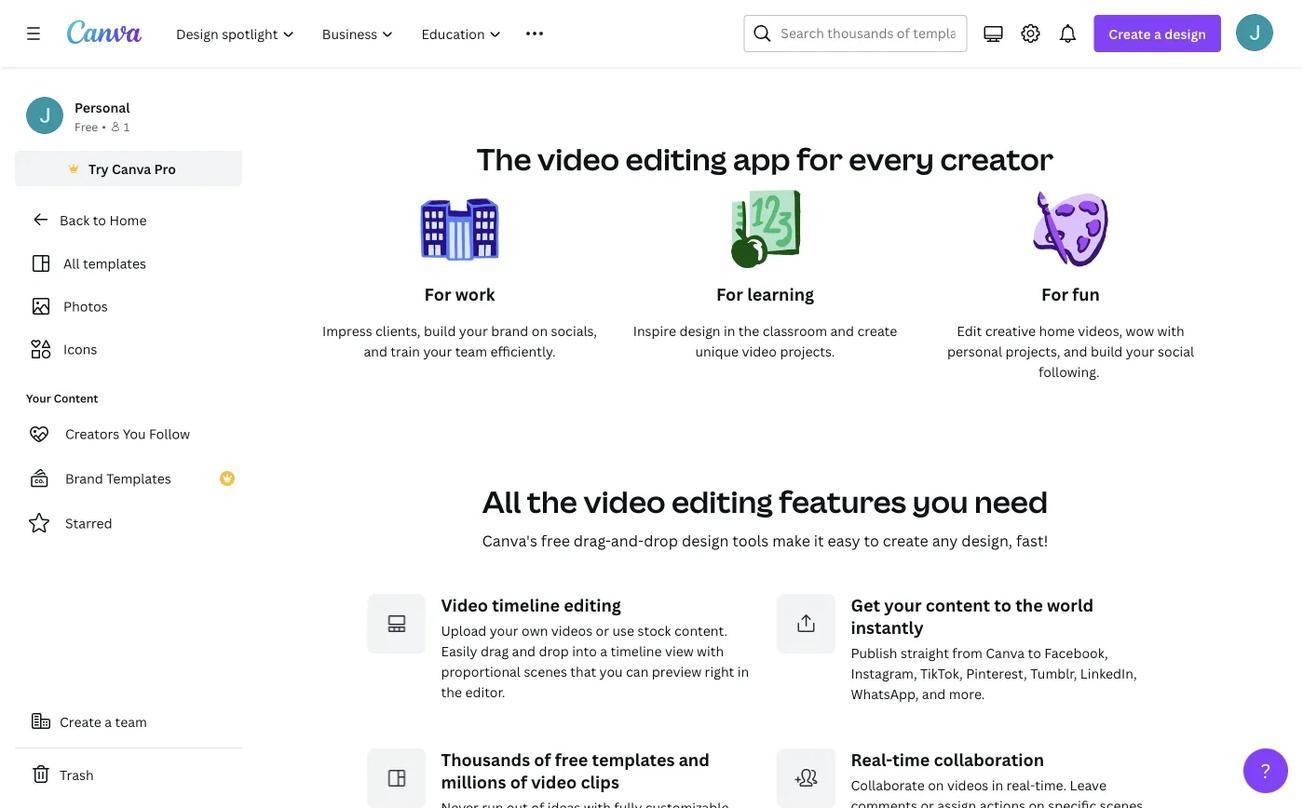 Task type: describe. For each thing, give the bounding box(es) containing it.
can
[[626, 663, 649, 681]]

it
[[814, 531, 824, 551]]

you inside video timeline editing upload your own videos or use stock content. easily drag and drop into a timeline view with proportional scenes that you can preview right in the editor.
[[600, 663, 623, 681]]

any
[[932, 531, 958, 551]]

edit a video
[[272, 23, 346, 41]]

in inside video timeline editing upload your own videos or use stock content. easily drag and drop into a timeline view with proportional scenes that you can preview right in the editor.
[[738, 663, 749, 681]]

you
[[123, 425, 146, 443]]

for learning image
[[726, 190, 804, 283]]

right
[[705, 663, 734, 681]]

edit for creative
[[957, 322, 982, 340]]

home
[[1039, 322, 1075, 340]]

creators you follow
[[65, 425, 190, 443]]

fun
[[1073, 283, 1100, 306]]

team inside create a team "button"
[[115, 713, 147, 731]]

drop inside all the video editing features you need canva's free drag-and-drop design tools make it easy to create any design, fast!
[[644, 531, 678, 551]]

preview
[[652, 663, 702, 681]]

social
[[1158, 343, 1194, 360]]

a for team
[[105, 713, 112, 731]]

canva's
[[482, 531, 537, 551]]

home
[[109, 211, 147, 229]]

try canva pro button
[[15, 151, 242, 186]]

edit a video link
[[257, 13, 361, 50]]

and inside video timeline editing upload your own videos or use stock content. easily drag and drop into a timeline view with proportional scenes that you can preview right in the editor.
[[512, 643, 536, 660]]

unique
[[695, 343, 739, 360]]

thousands of free templates and millions of video clips image
[[367, 749, 426, 809]]

creative
[[985, 322, 1036, 340]]

get your content to the world instantly publish straight from canva to facebook, instagram, tiktok, pinterest, tumblr, linkedin, whatsapp, and more.
[[851, 594, 1137, 703]]

canva inside get your content to the world instantly publish straight from canva to facebook, instagram, tiktok, pinterest, tumblr, linkedin, whatsapp, and more.
[[986, 644, 1025, 662]]

real-
[[1007, 777, 1035, 794]]

thousands of free templates and millions of video clips
[[441, 749, 710, 794]]

for work image
[[421, 190, 499, 283]]

create for create a team
[[60, 713, 101, 731]]

starred
[[65, 515, 112, 532]]

1 horizontal spatial of
[[534, 749, 551, 772]]

brand templates
[[65, 470, 171, 488]]

videos,
[[1078, 322, 1123, 340]]

video timeline editing upload your own videos or use stock content. easily drag and drop into a timeline view with proportional scenes that you can preview right in the editor.
[[441, 594, 749, 701]]

and inside get your content to the world instantly publish straight from canva to facebook, instagram, tiktok, pinterest, tumblr, linkedin, whatsapp, and more.
[[922, 685, 946, 703]]

clips
[[581, 771, 619, 794]]

icons link
[[26, 332, 231, 367]]

design,
[[962, 531, 1013, 551]]

editing inside all the video editing features you need canva's free drag-and-drop design tools make it easy to create any design, fast!
[[672, 482, 773, 522]]

your content
[[26, 391, 98, 406]]

all templates
[[63, 255, 146, 272]]

icons
[[63, 340, 97, 358]]

editor.
[[465, 684, 505, 701]]

personal
[[75, 98, 130, 116]]

editing for video
[[626, 139, 727, 180]]

all templates link
[[26, 246, 231, 281]]

whatsapp,
[[851, 685, 919, 703]]

create inside the inspire design in the classroom and create unique video projects.
[[858, 322, 897, 340]]

stock
[[638, 622, 671, 640]]

edit creative home videos, wow with personal projects, and build your social following.
[[947, 322, 1194, 381]]

inspire design in the classroom and create unique video projects.
[[633, 322, 897, 360]]

learning
[[747, 283, 814, 306]]

comments
[[851, 797, 918, 809]]

design inside all the video editing features you need canva's free drag-and-drop design tools make it easy to create any design, fast!
[[682, 531, 729, 551]]

time.
[[1035, 777, 1067, 794]]

classroom
[[763, 322, 827, 340]]

easy
[[828, 531, 860, 551]]

videos inside real-time collaboration collaborate on videos in real-time. leave comments or assign actions on specific scene
[[947, 777, 989, 794]]

collaborate
[[851, 777, 925, 794]]

and inside the inspire design in the classroom and create unique video projects.
[[831, 322, 854, 340]]

actions
[[980, 797, 1026, 809]]

create a design
[[1109, 25, 1206, 42]]

app
[[733, 139, 791, 180]]

the video editing app for every creator
[[477, 139, 1054, 180]]

templates
[[106, 470, 171, 488]]

create a team
[[60, 713, 147, 731]]

the inside the inspire design in the classroom and create unique video projects.
[[739, 322, 760, 340]]

design inside dropdown button
[[1165, 25, 1206, 42]]

more.
[[949, 685, 985, 703]]

back to home
[[60, 211, 147, 229]]

drag
[[481, 643, 509, 660]]

back
[[60, 211, 90, 229]]

pinterest,
[[966, 665, 1027, 683]]

into
[[572, 643, 597, 660]]

free inside thousands of free templates and millions of video clips
[[555, 749, 588, 772]]

the inside all the video editing features you need canva's free drag-and-drop design tools make it easy to create any design, fast!
[[527, 482, 577, 522]]

create a design button
[[1094, 15, 1221, 52]]

back to home link
[[15, 201, 242, 238]]

your inside video timeline editing upload your own videos or use stock content. easily drag and drop into a timeline view with proportional scenes that you can preview right in the editor.
[[490, 622, 519, 640]]

features
[[779, 482, 907, 522]]

tools
[[733, 531, 769, 551]]

for
[[797, 139, 843, 180]]

that
[[570, 663, 596, 681]]

easily
[[441, 643, 477, 660]]

following.
[[1039, 363, 1100, 381]]

the
[[477, 139, 531, 180]]

edit for a
[[272, 23, 298, 41]]

trash link
[[15, 756, 242, 794]]

0 vertical spatial templates
[[83, 255, 146, 272]]

creators
[[65, 425, 120, 443]]

free •
[[75, 119, 106, 134]]

impress clients, build your brand on socials, and train your team efficiently.
[[322, 322, 597, 360]]

1
[[124, 119, 130, 134]]

world
[[1047, 594, 1094, 617]]

video
[[441, 594, 488, 617]]

photos
[[63, 298, 108, 315]]

you inside all the video editing features you need canva's free drag-and-drop design tools make it easy to create any design, fast!
[[913, 482, 968, 522]]

to inside all the video editing features you need canva's free drag-and-drop design tools make it easy to create any design, fast!
[[864, 531, 879, 551]]

from
[[952, 644, 983, 662]]

video timeline editing image
[[367, 595, 426, 654]]

train
[[391, 343, 420, 360]]

a for design
[[1154, 25, 1162, 42]]

in inside real-time collaboration collaborate on videos in real-time. leave comments or assign actions on specific scene
[[992, 777, 1003, 794]]

canva inside button
[[112, 160, 151, 177]]

for for for learning
[[716, 283, 743, 306]]



Task type: locate. For each thing, give the bounding box(es) containing it.
tiktok,
[[921, 665, 963, 683]]

and down own
[[512, 643, 536, 660]]

1 vertical spatial editing
[[672, 482, 773, 522]]

1 vertical spatial team
[[115, 713, 147, 731]]

assign
[[938, 797, 977, 809]]

build inside impress clients, build your brand on socials, and train your team efficiently.
[[424, 322, 456, 340]]

the inside get your content to the world instantly publish straight from canva to facebook, instagram, tiktok, pinterest, tumblr, linkedin, whatsapp, and more.
[[1016, 594, 1043, 617]]

the left editor. at the left bottom of the page
[[441, 684, 462, 701]]

build down videos,
[[1091, 343, 1123, 360]]

2 for from the left
[[716, 283, 743, 306]]

templates inside thousands of free templates and millions of video clips
[[592, 749, 675, 772]]

2 vertical spatial in
[[992, 777, 1003, 794]]

1 horizontal spatial build
[[1091, 343, 1123, 360]]

0 vertical spatial with
[[1158, 322, 1185, 340]]

video inside all the video editing features you need canva's free drag-and-drop design tools make it easy to create any design, fast!
[[584, 482, 666, 522]]

free left drag-
[[541, 531, 570, 551]]

1 vertical spatial build
[[1091, 343, 1123, 360]]

tumblr,
[[1031, 665, 1077, 683]]

of
[[534, 749, 551, 772], [510, 771, 527, 794]]

to up tumblr,
[[1028, 644, 1041, 662]]

john smith image
[[1236, 14, 1273, 51]]

a inside dropdown button
[[1154, 25, 1162, 42]]

in up unique
[[724, 322, 735, 340]]

trash
[[60, 766, 94, 784]]

content
[[926, 594, 990, 617]]

in up actions
[[992, 777, 1003, 794]]

you up any
[[913, 482, 968, 522]]

instantly
[[851, 616, 924, 639]]

creators you follow link
[[15, 415, 242, 453]]

a inside "button"
[[105, 713, 112, 731]]

fast!
[[1016, 531, 1048, 551]]

the inside video timeline editing upload your own videos or use stock content. easily drag and drop into a timeline view with proportional scenes that you can preview right in the editor.
[[441, 684, 462, 701]]

free right the 'thousands'
[[555, 749, 588, 772]]

the up drag-
[[527, 482, 577, 522]]

make
[[772, 531, 810, 551]]

or inside video timeline editing upload your own videos or use stock content. easily drag and drop into a timeline view with proportional scenes that you can preview right in the editor.
[[596, 622, 609, 640]]

timeline up "can"
[[611, 643, 662, 660]]

0 vertical spatial create
[[858, 322, 897, 340]]

1 horizontal spatial you
[[913, 482, 968, 522]]

and up following.
[[1064, 343, 1088, 360]]

1 vertical spatial templates
[[592, 749, 675, 772]]

for learning
[[716, 283, 814, 306]]

1 horizontal spatial templates
[[592, 749, 675, 772]]

real-
[[851, 749, 893, 772]]

and inside impress clients, build your brand on socials, and train your team efficiently.
[[364, 343, 387, 360]]

your down wow
[[1126, 343, 1155, 360]]

for left fun
[[1042, 283, 1069, 306]]

1 vertical spatial all
[[482, 482, 521, 522]]

time
[[893, 749, 930, 772]]

and-
[[611, 531, 644, 551]]

0 vertical spatial editing
[[626, 139, 727, 180]]

to
[[93, 211, 106, 229], [864, 531, 879, 551], [994, 594, 1012, 617], [1028, 644, 1041, 662]]

on up efficiently.
[[532, 322, 548, 340]]

all up canva's
[[482, 482, 521, 522]]

creator
[[940, 139, 1054, 180]]

create right the "classroom"
[[858, 322, 897, 340]]

create a team button
[[15, 703, 242, 741]]

design inside the inspire design in the classroom and create unique video projects.
[[679, 322, 721, 340]]

team inside impress clients, build your brand on socials, and train your team efficiently.
[[455, 343, 487, 360]]

collaboration
[[934, 749, 1044, 772]]

0 vertical spatial team
[[455, 343, 487, 360]]

0 horizontal spatial videos
[[551, 622, 593, 640]]

1 vertical spatial videos
[[947, 777, 989, 794]]

in right right
[[738, 663, 749, 681]]

and left "train"
[[364, 343, 387, 360]]

1 vertical spatial on
[[928, 777, 944, 794]]

all for templates
[[63, 255, 80, 272]]

with up social
[[1158, 322, 1185, 340]]

you left "can"
[[600, 663, 623, 681]]

0 horizontal spatial edit
[[272, 23, 298, 41]]

for left learning at right top
[[716, 283, 743, 306]]

on down "time."
[[1029, 797, 1045, 809]]

0 horizontal spatial create
[[60, 713, 101, 731]]

1 vertical spatial timeline
[[611, 643, 662, 660]]

0 vertical spatial you
[[913, 482, 968, 522]]

videos up assign
[[947, 777, 989, 794]]

projects,
[[1006, 343, 1061, 360]]

for for for fun
[[1042, 283, 1069, 306]]

free
[[541, 531, 570, 551], [555, 749, 588, 772]]

build down the for work
[[424, 322, 456, 340]]

own
[[522, 622, 548, 640]]

1 horizontal spatial in
[[738, 663, 749, 681]]

2 horizontal spatial on
[[1029, 797, 1045, 809]]

to right content
[[994, 594, 1012, 617]]

video inside thousands of free templates and millions of video clips
[[531, 771, 577, 794]]

to right back
[[93, 211, 106, 229]]

1 horizontal spatial on
[[928, 777, 944, 794]]

0 vertical spatial videos
[[551, 622, 593, 640]]

1 horizontal spatial canva
[[986, 644, 1025, 662]]

your inside get your content to the world instantly publish straight from canva to facebook, instagram, tiktok, pinterest, tumblr, linkedin, whatsapp, and more.
[[884, 594, 922, 617]]

editing inside video timeline editing upload your own videos or use stock content. easily drag and drop into a timeline view with proportional scenes that you can preview right in the editor.
[[564, 594, 621, 617]]

drop right drag-
[[644, 531, 678, 551]]

you
[[913, 482, 968, 522], [600, 663, 623, 681]]

0 horizontal spatial for
[[424, 283, 451, 306]]

0 horizontal spatial canva
[[112, 160, 151, 177]]

work
[[455, 283, 495, 306]]

0 horizontal spatial or
[[596, 622, 609, 640]]

in inside the inspire design in the classroom and create unique video projects.
[[724, 322, 735, 340]]

design up unique
[[679, 322, 721, 340]]

or left assign
[[921, 797, 934, 809]]

all for the
[[482, 482, 521, 522]]

build inside edit creative home videos, wow with personal projects, and build your social following.
[[1091, 343, 1123, 360]]

use
[[613, 622, 635, 640]]

0 horizontal spatial with
[[697, 643, 724, 660]]

get your content to the world instantly image
[[776, 595, 836, 654]]

or
[[596, 622, 609, 640], [921, 797, 934, 809]]

1 vertical spatial in
[[738, 663, 749, 681]]

straight
[[901, 644, 949, 662]]

canva right the "try"
[[112, 160, 151, 177]]

leave
[[1070, 777, 1107, 794]]

all inside all the video editing features you need canva's free drag-and-drop design tools make it easy to create any design, fast!
[[482, 482, 521, 522]]

0 vertical spatial create
[[1109, 25, 1151, 42]]

1 horizontal spatial for
[[716, 283, 743, 306]]

brand
[[491, 322, 528, 340]]

1 vertical spatial with
[[697, 643, 724, 660]]

and inside edit creative home videos, wow with personal projects, and build your social following.
[[1064, 343, 1088, 360]]

content
[[54, 391, 98, 406]]

team left efficiently.
[[455, 343, 487, 360]]

your left the brand in the top of the page
[[459, 322, 488, 340]]

on inside impress clients, build your brand on socials, and train your team efficiently.
[[532, 322, 548, 340]]

free inside all the video editing features you need canva's free drag-and-drop design tools make it easy to create any design, fast!
[[541, 531, 570, 551]]

0 vertical spatial timeline
[[492, 594, 560, 617]]

top level navigation element
[[164, 15, 699, 52], [164, 15, 699, 52]]

with up right
[[697, 643, 724, 660]]

1 vertical spatial or
[[921, 797, 934, 809]]

design left john smith "image"
[[1165, 25, 1206, 42]]

templates
[[83, 255, 146, 272], [592, 749, 675, 772]]

1 for from the left
[[424, 283, 451, 306]]

with inside video timeline editing upload your own videos or use stock content. easily drag and drop into a timeline view with proportional scenes that you can preview right in the editor.
[[697, 643, 724, 660]]

scenes
[[524, 663, 567, 681]]

the left world on the bottom right of page
[[1016, 594, 1043, 617]]

1 horizontal spatial team
[[455, 343, 487, 360]]

create inside dropdown button
[[1109, 25, 1151, 42]]

or left 'use'
[[596, 622, 609, 640]]

1 horizontal spatial all
[[482, 482, 521, 522]]

0 horizontal spatial in
[[724, 322, 735, 340]]

0 vertical spatial build
[[424, 322, 456, 340]]

for fun image
[[1032, 190, 1110, 283]]

create for create a design
[[1109, 25, 1151, 42]]

a inside video timeline editing upload your own videos or use stock content. easily drag and drop into a timeline view with proportional scenes that you can preview right in the editor.
[[600, 643, 608, 660]]

team up the trash link on the left of page
[[115, 713, 147, 731]]

0 horizontal spatial team
[[115, 713, 147, 731]]

your right get
[[884, 594, 922, 617]]

?
[[1261, 758, 1271, 784]]

all
[[63, 255, 80, 272], [482, 482, 521, 522]]

drop inside video timeline editing upload your own videos or use stock content. easily drag and drop into a timeline view with proportional scenes that you can preview right in the editor.
[[539, 643, 569, 660]]

1 horizontal spatial with
[[1158, 322, 1185, 340]]

of right the 'thousands'
[[534, 749, 551, 772]]

clients,
[[375, 322, 421, 340]]

1 horizontal spatial edit
[[957, 322, 982, 340]]

editing for timeline
[[564, 594, 621, 617]]

Search search field
[[781, 16, 955, 51]]

1 vertical spatial design
[[679, 322, 721, 340]]

0 horizontal spatial timeline
[[492, 594, 560, 617]]

1 vertical spatial free
[[555, 749, 588, 772]]

your
[[26, 391, 51, 406]]

the up unique
[[739, 322, 760, 340]]

on up assign
[[928, 777, 944, 794]]

1 vertical spatial drop
[[539, 643, 569, 660]]

0 vertical spatial edit
[[272, 23, 298, 41]]

2 vertical spatial design
[[682, 531, 729, 551]]

real-time collaboration image
[[776, 749, 836, 809]]

and down tiktok,
[[922, 685, 946, 703]]

video inside the inspire design in the classroom and create unique video projects.
[[742, 343, 777, 360]]

0 vertical spatial or
[[596, 622, 609, 640]]

timeline
[[492, 594, 560, 617], [611, 643, 662, 660]]

to right easy
[[864, 531, 879, 551]]

0 horizontal spatial build
[[424, 322, 456, 340]]

0 vertical spatial design
[[1165, 25, 1206, 42]]

1 horizontal spatial timeline
[[611, 643, 662, 660]]

0 vertical spatial free
[[541, 531, 570, 551]]

on
[[532, 322, 548, 340], [928, 777, 944, 794], [1029, 797, 1045, 809]]

pro
[[154, 160, 176, 177]]

and inside thousands of free templates and millions of video clips
[[679, 749, 710, 772]]

impress
[[322, 322, 372, 340]]

1 vertical spatial you
[[600, 663, 623, 681]]

for fun
[[1042, 283, 1100, 306]]

or inside real-time collaboration collaborate on videos in real-time. leave comments or assign actions on specific scene
[[921, 797, 934, 809]]

0 vertical spatial in
[[724, 322, 735, 340]]

0 horizontal spatial of
[[510, 771, 527, 794]]

2 vertical spatial editing
[[564, 594, 621, 617]]

1 horizontal spatial drop
[[644, 531, 678, 551]]

0 horizontal spatial on
[[532, 322, 548, 340]]

0 vertical spatial canva
[[112, 160, 151, 177]]

with inside edit creative home videos, wow with personal projects, and build your social following.
[[1158, 322, 1185, 340]]

for for for work
[[424, 283, 451, 306]]

2 horizontal spatial in
[[992, 777, 1003, 794]]

of right millions
[[510, 771, 527, 794]]

2 horizontal spatial for
[[1042, 283, 1069, 306]]

templates up photos link
[[83, 255, 146, 272]]

editing up tools
[[672, 482, 773, 522]]

content.
[[674, 622, 728, 640]]

1 vertical spatial canva
[[986, 644, 1025, 662]]

brand
[[65, 470, 103, 488]]

inspire
[[633, 322, 676, 340]]

proportional
[[441, 663, 521, 681]]

0 vertical spatial all
[[63, 255, 80, 272]]

editing up 'use'
[[564, 594, 621, 617]]

templates down "can"
[[592, 749, 675, 772]]

0 horizontal spatial you
[[600, 663, 623, 681]]

0 vertical spatial drop
[[644, 531, 678, 551]]

0 vertical spatial on
[[532, 322, 548, 340]]

1 horizontal spatial or
[[921, 797, 934, 809]]

and up "projects."
[[831, 322, 854, 340]]

publish
[[851, 644, 898, 662]]

projects.
[[780, 343, 835, 360]]

brand templates link
[[15, 460, 242, 497]]

0 horizontal spatial all
[[63, 255, 80, 272]]

design left tools
[[682, 531, 729, 551]]

1 horizontal spatial videos
[[947, 777, 989, 794]]

drop up 'scenes'
[[539, 643, 569, 660]]

2 vertical spatial on
[[1029, 797, 1045, 809]]

for left work
[[424, 283, 451, 306]]

canva up pinterest,
[[986, 644, 1025, 662]]

1 vertical spatial create
[[883, 531, 929, 551]]

0 horizontal spatial drop
[[539, 643, 569, 660]]

1 horizontal spatial create
[[1109, 25, 1151, 42]]

editing left app at the top right
[[626, 139, 727, 180]]

3 for from the left
[[1042, 283, 1069, 306]]

create inside "button"
[[60, 713, 101, 731]]

videos inside video timeline editing upload your own videos or use stock content. easily drag and drop into a timeline view with proportional scenes that you can preview right in the editor.
[[551, 622, 593, 640]]

all down back
[[63, 255, 80, 272]]

create inside all the video editing features you need canva's free drag-and-drop design tools make it easy to create any design, fast!
[[883, 531, 929, 551]]

1 vertical spatial create
[[60, 713, 101, 731]]

a for video
[[301, 23, 308, 41]]

edit inside edit creative home videos, wow with personal projects, and build your social following.
[[957, 322, 982, 340]]

0 horizontal spatial templates
[[83, 255, 146, 272]]

every
[[849, 139, 934, 180]]

design
[[1165, 25, 1206, 42], [679, 322, 721, 340], [682, 531, 729, 551]]

drag-
[[574, 531, 611, 551]]

your right "train"
[[423, 343, 452, 360]]

facebook,
[[1045, 644, 1108, 662]]

with
[[1158, 322, 1185, 340], [697, 643, 724, 660]]

free
[[75, 119, 98, 134]]

? button
[[1244, 749, 1288, 794]]

•
[[102, 119, 106, 134]]

videos up into
[[551, 622, 593, 640]]

1 vertical spatial edit
[[957, 322, 982, 340]]

try
[[89, 160, 109, 177]]

your inside edit creative home videos, wow with personal projects, and build your social following.
[[1126, 343, 1155, 360]]

your up drag
[[490, 622, 519, 640]]

instagram,
[[851, 665, 917, 683]]

None search field
[[744, 15, 967, 52]]

build
[[424, 322, 456, 340], [1091, 343, 1123, 360]]

create left any
[[883, 531, 929, 551]]

view
[[665, 643, 694, 660]]

and down preview
[[679, 749, 710, 772]]

upload
[[441, 622, 487, 640]]

timeline up own
[[492, 594, 560, 617]]



Task type: vqa. For each thing, say whether or not it's contained in the screenshot.
The Create A Blank Livestream Facebook Cover "link"
no



